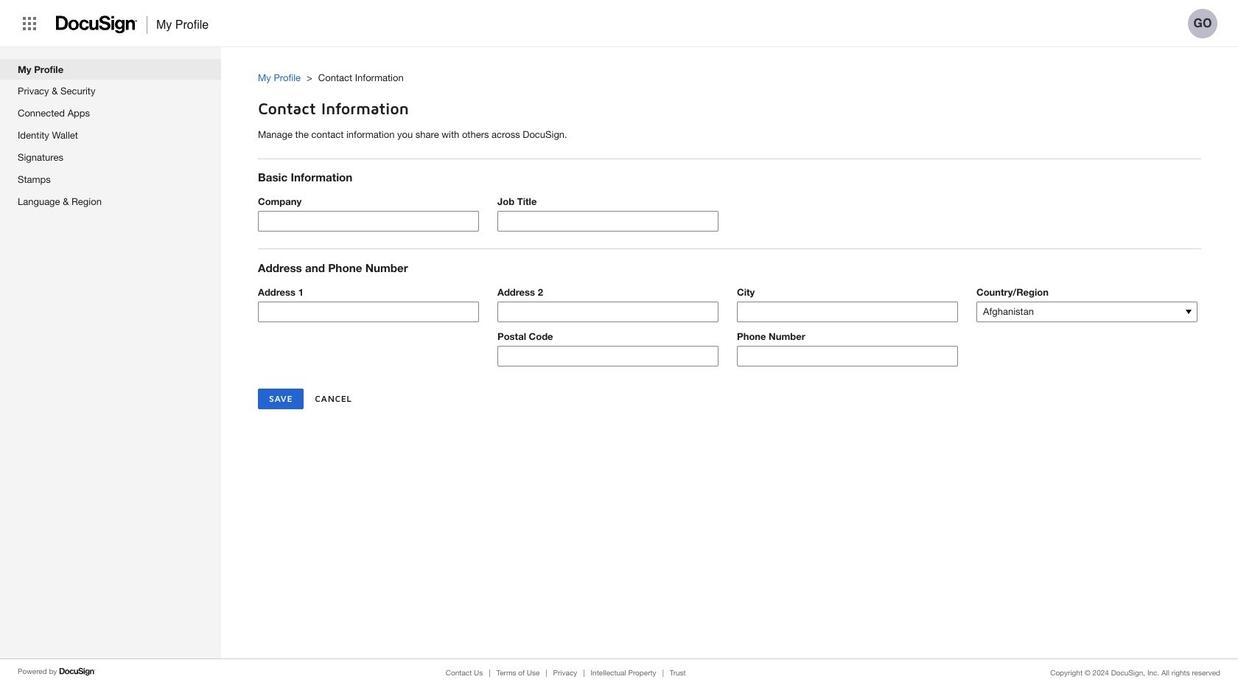Task type: describe. For each thing, give the bounding box(es) containing it.
breadcrumb region
[[258, 57, 1239, 88]]



Task type: vqa. For each thing, say whether or not it's contained in the screenshot.
Default profile image element
no



Task type: locate. For each thing, give the bounding box(es) containing it.
0 vertical spatial docusign image
[[56, 11, 138, 38]]

1 vertical spatial docusign image
[[59, 666, 96, 678]]

docusign image
[[56, 11, 138, 38], [59, 666, 96, 678]]

None text field
[[259, 302, 479, 321], [499, 302, 718, 321], [259, 302, 479, 321], [499, 302, 718, 321]]

None text field
[[259, 212, 479, 231], [499, 212, 718, 231], [738, 302, 958, 321], [499, 346, 718, 366], [738, 346, 958, 366], [259, 212, 479, 231], [499, 212, 718, 231], [738, 302, 958, 321], [499, 346, 718, 366], [738, 346, 958, 366]]



